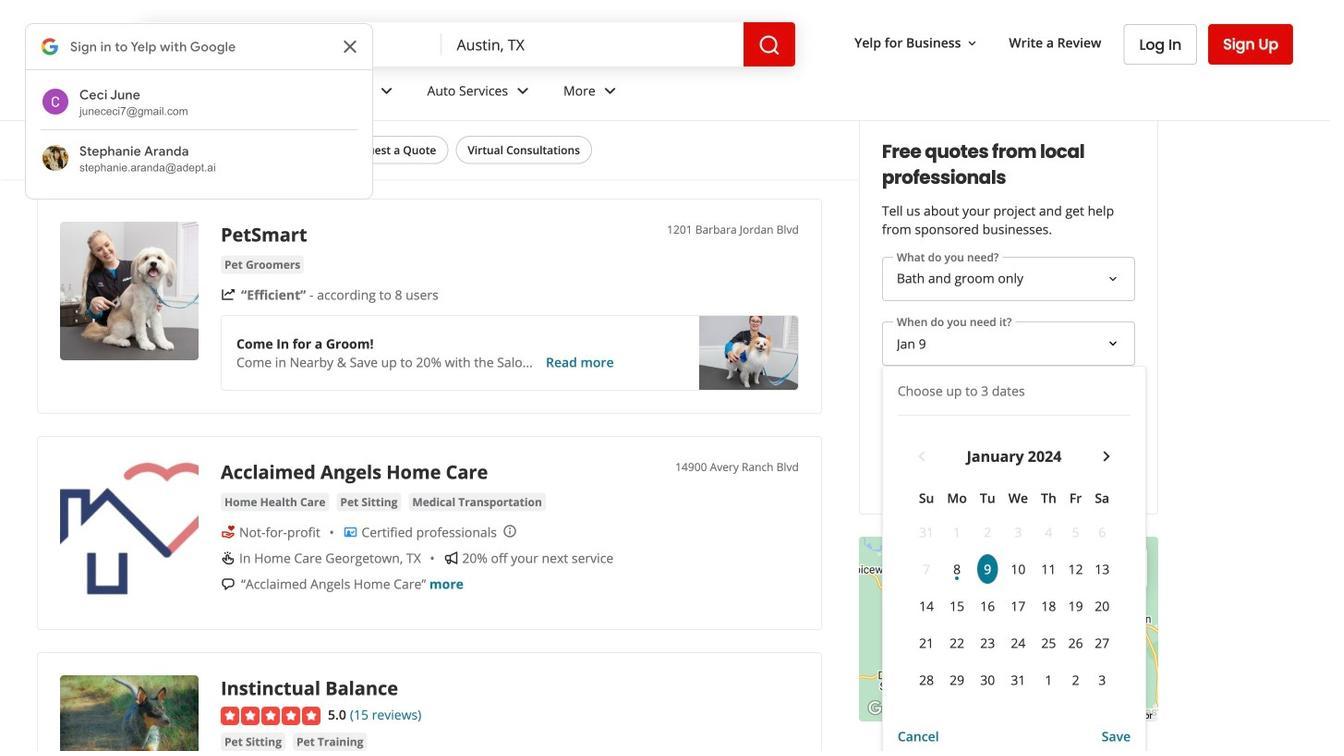 Task type: locate. For each thing, give the bounding box(es) containing it.
6 row from the top
[[913, 662, 1116, 698]]

thu jan 4, 2024 cell
[[1038, 517, 1060, 547]]

0 horizontal spatial 24 chevron down v2 image
[[376, 80, 398, 102]]

16 bullhorn v2 image
[[444, 551, 459, 566]]

0 horizontal spatial 16 chevron right v2 image
[[68, 26, 83, 40]]

24 chevron down v2 image down address, neighborhood, city, state or zip 'text box' on the top of the page
[[512, 80, 534, 102]]

16 filter v2 image
[[53, 144, 67, 158]]

1 vertical spatial 16 info v2 image
[[178, 157, 193, 172]]

0 horizontal spatial 16 info v2 image
[[178, 157, 193, 172]]

16 speech v2 image
[[221, 577, 236, 592]]

2 none field from the left
[[442, 22, 744, 67]]

What do you need? field
[[882, 257, 1135, 301]]

fri jan 5, 2024 cell
[[1067, 517, 1085, 547]]

1 24 chevron down v2 image from the left
[[376, 80, 398, 102]]

4 row from the top
[[913, 588, 1116, 625]]

1 horizontal spatial 16 chevron right v2 image
[[122, 26, 136, 40]]

5 row from the top
[[913, 625, 1116, 662]]

things to do, nail salons, plumbers text field
[[140, 22, 442, 67]]

None field
[[140, 22, 442, 67], [442, 22, 744, 67]]

2 16 chevron right v2 image from the left
[[122, 26, 136, 40]]

  text field
[[882, 386, 1135, 431]]

grid
[[913, 445, 1116, 698]]

16 chevron right v2 image
[[68, 26, 83, 40], [122, 26, 136, 40]]

none field 'things to do, nail salons, plumbers'
[[140, 22, 442, 67]]

row group
[[913, 514, 1116, 698]]

1 none field from the left
[[140, 22, 442, 67]]

tue jan 2, 2024 cell
[[977, 517, 998, 547]]

1 horizontal spatial 24 chevron down v2 image
[[512, 80, 534, 102]]

24 chevron down v2 image
[[376, 80, 398, 102], [512, 80, 534, 102]]

info icon image
[[503, 524, 517, 539], [503, 524, 517, 539]]

16 info v2 image
[[807, 51, 822, 66], [178, 157, 193, 172]]

sat feb 3, 2024 cell
[[1092, 665, 1112, 695]]

row
[[913, 482, 1116, 514], [913, 514, 1116, 551], [913, 551, 1116, 588], [913, 588, 1116, 625], [913, 625, 1116, 662], [913, 662, 1116, 698]]

fri feb 2, 2024 cell
[[1067, 665, 1085, 695]]

mon jan 1, 2024 cell
[[945, 517, 970, 547]]

sat jan 6, 2024 cell
[[1092, 517, 1112, 547]]

none field address, neighborhood, city, state or zip
[[442, 22, 744, 67]]

1 row from the top
[[913, 482, 1116, 514]]

0 vertical spatial 16 info v2 image
[[807, 51, 822, 66]]

wed jan 3, 2024 cell
[[1006, 517, 1031, 547]]

1 16 chevron right v2 image from the left
[[68, 26, 83, 40]]

5 star rating image
[[221, 707, 321, 725]]

24 chevron down v2 image up filters group at the top left of page
[[376, 80, 398, 102]]

16 call to action v2 image
[[221, 551, 236, 566]]

address, neighborhood, city, state or zip text field
[[442, 22, 744, 67]]

None search field
[[140, 22, 796, 67]]

search image
[[759, 34, 781, 56]]

1 horizontal spatial 16 info v2 image
[[807, 51, 822, 66]]



Task type: describe. For each thing, give the bounding box(es) containing it.
business categories element
[[140, 67, 1293, 120]]

16 trending v2 image
[[221, 287, 236, 302]]

sun dec 31, 2023 cell
[[916, 517, 937, 547]]

24 chevron down v2 image
[[599, 80, 622, 102]]

thu feb 1, 2024 cell
[[1038, 665, 1060, 695]]

tue jan 9, 2024 cell
[[974, 551, 1002, 588]]

2 row from the top
[[913, 514, 1116, 551]]

16 not for profit v2 image
[[221, 525, 236, 540]]

sun jan 7, 2024 cell
[[916, 554, 937, 584]]

16 certified professionals v2 image
[[343, 525, 358, 540]]

3 row from the top
[[913, 551, 1116, 588]]

  text field
[[882, 322, 1135, 366]]

filters group
[[37, 136, 596, 165]]

2 24 chevron down v2 image from the left
[[512, 80, 534, 102]]

16 chevron down v2 image
[[965, 36, 980, 51]]



Task type: vqa. For each thing, say whether or not it's contained in the screenshot.
shopping LINK
no



